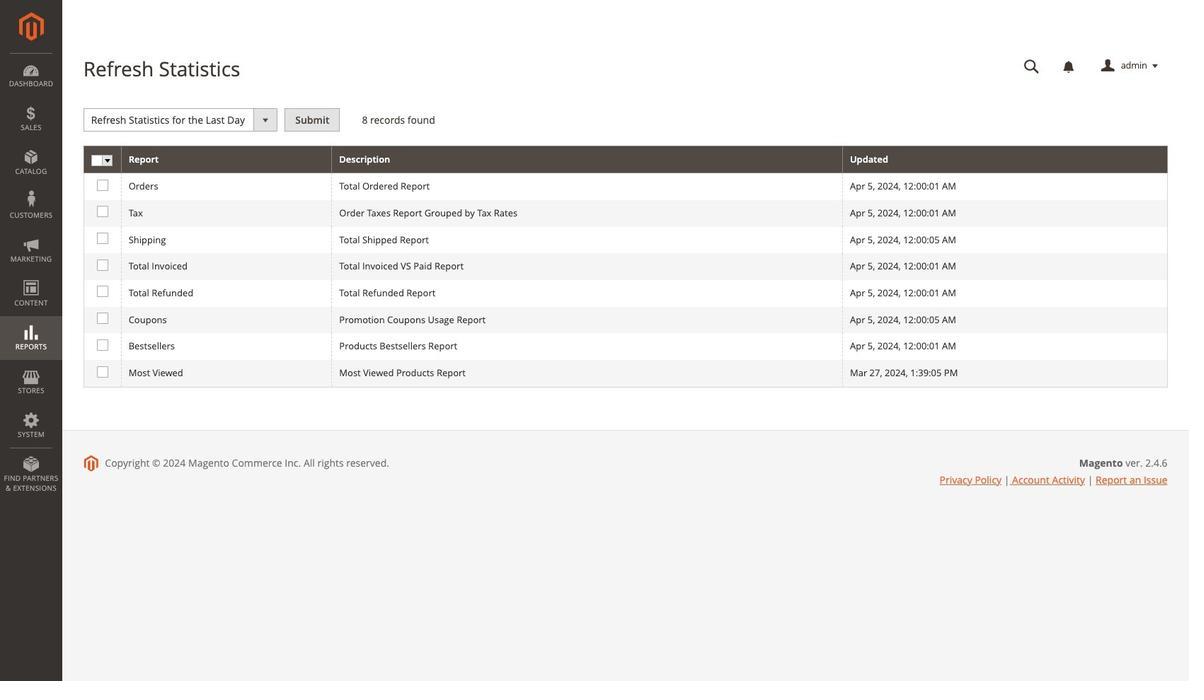 Task type: vqa. For each thing, say whether or not it's contained in the screenshot.
magento admin panel icon
yes



Task type: locate. For each thing, give the bounding box(es) containing it.
None checkbox
[[97, 286, 106, 295], [97, 313, 106, 322], [97, 340, 106, 349], [97, 286, 106, 295], [97, 313, 106, 322], [97, 340, 106, 349]]

None text field
[[1014, 54, 1049, 79]]

menu bar
[[0, 53, 62, 501]]

None checkbox
[[97, 180, 106, 189], [97, 206, 106, 216], [97, 233, 106, 242], [97, 260, 106, 269], [97, 366, 106, 375], [97, 180, 106, 189], [97, 206, 106, 216], [97, 233, 106, 242], [97, 260, 106, 269], [97, 366, 106, 375]]

magento admin panel image
[[19, 12, 44, 41]]



